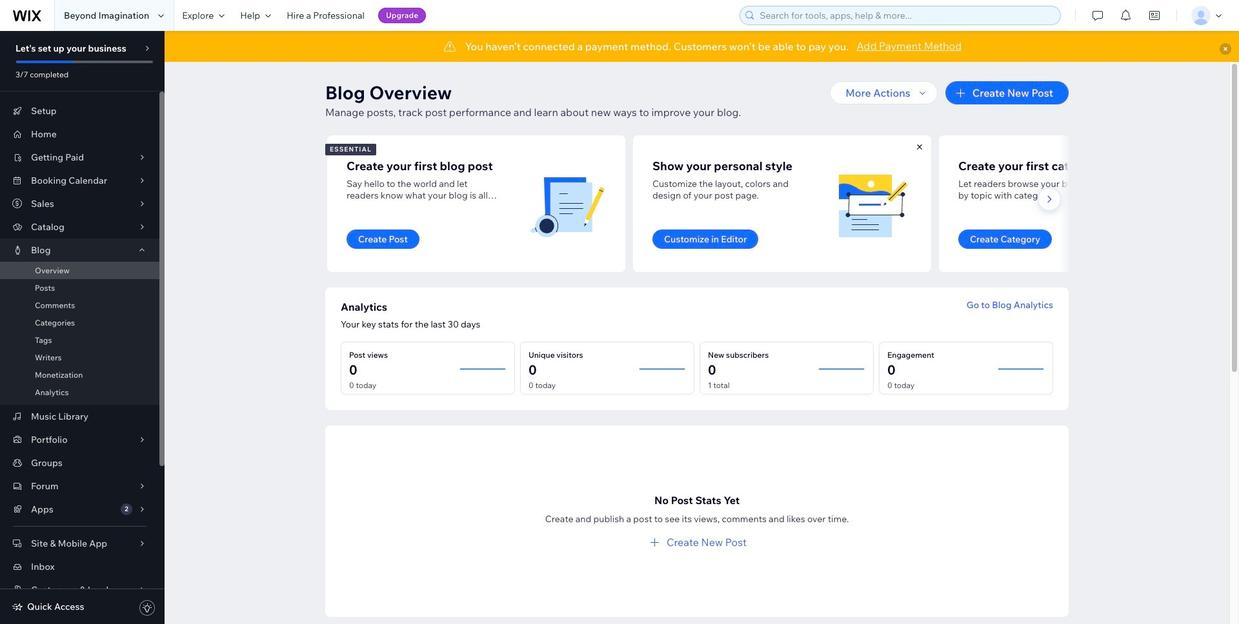 Task type: locate. For each thing, give the bounding box(es) containing it.
Search for tools, apps, help & more... field
[[756, 6, 1057, 25]]

alert
[[165, 31, 1239, 62]]

list
[[325, 136, 1237, 272]]



Task type: vqa. For each thing, say whether or not it's contained in the screenshot.
Search FIELD
no



Task type: describe. For each thing, give the bounding box(es) containing it.
sidebar element
[[0, 31, 165, 625]]

blog overview.dealer.create first post.title image
[[529, 165, 606, 243]]

blog overview.dealer.customize post page.title image
[[835, 165, 912, 243]]



